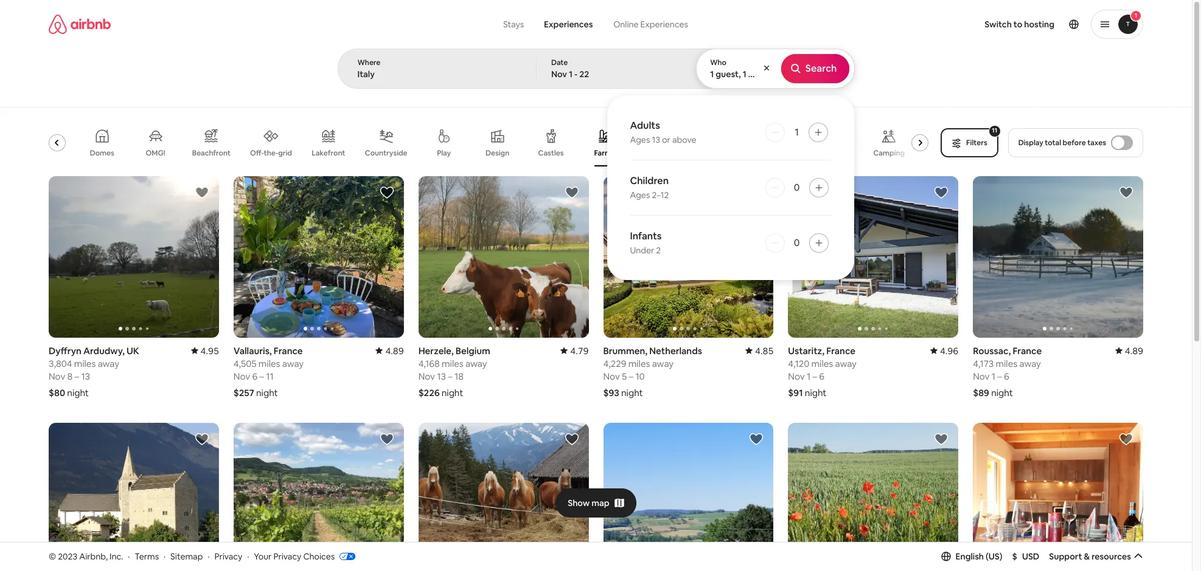 Task type: describe. For each thing, give the bounding box(es) containing it.
adults ages 13 or above
[[630, 119, 696, 145]]

4.95
[[201, 345, 219, 357]]

13 inside herzele, belgium 4,168 miles away nov 13 – 18 $226 night
[[437, 371, 446, 383]]

nov for brummen, netherlands 4,229 miles away nov 5 – 10 $93 night
[[603, 371, 620, 383]]

night for herzele, belgium 4,168 miles away nov 13 – 18 $226 night
[[442, 387, 463, 399]]

play
[[437, 148, 451, 158]]

night for vallauris, france 4,505 miles away nov 6 – 11 $257 night
[[256, 387, 278, 399]]

taxes
[[1087, 138, 1106, 148]]

before
[[1063, 138, 1086, 148]]

11
[[266, 371, 274, 383]]

add to wishlist: roussac, france image
[[1119, 186, 1134, 200]]

nov for roussac, france 4,173 miles away nov 1 – 6 $89 night
[[973, 371, 990, 383]]

add to wishlist: kitzingen, germany image
[[1119, 433, 1134, 447]]

0 for children
[[794, 181, 800, 194]]

4.79
[[570, 345, 589, 357]]

10
[[635, 371, 645, 383]]

4.95 out of 5 average rating image
[[191, 345, 219, 357]]

inc.
[[110, 552, 123, 563]]

Where field
[[357, 69, 516, 80]]

– for vallauris, france
[[259, 371, 264, 383]]

– for roussac, france
[[997, 371, 1002, 383]]

countryside
[[365, 148, 407, 158]]

4.89 for vallauris, france 4,505 miles away nov 6 – 11 $257 night
[[385, 345, 404, 357]]

6 for 4,120 miles away
[[819, 371, 824, 383]]

13 inside dyffryn ardudwy, uk 3,804 miles away nov 8 – 13 $80 night
[[81, 371, 90, 383]]

away for roussac, france
[[1019, 358, 1041, 370]]

night for brummen, netherlands 4,229 miles away nov 5 – 10 $93 night
[[621, 387, 643, 399]]

roussac, france 4,173 miles away nov 1 – 6 $89 night
[[973, 345, 1042, 399]]

(us)
[[986, 552, 1002, 563]]

4 · from the left
[[247, 552, 249, 563]]

nov inside 'date nov 1 - 22'
[[551, 69, 567, 80]]

2–12
[[652, 190, 669, 201]]

2 · from the left
[[164, 552, 166, 563]]

belgium
[[456, 345, 490, 357]]

2023
[[58, 552, 77, 563]]

adults
[[630, 119, 660, 132]]

miles for vallauris, france
[[258, 358, 280, 370]]

0 for infants
[[794, 237, 800, 249]]

$91
[[788, 387, 803, 399]]

off-
[[250, 148, 264, 158]]

5
[[622, 371, 627, 383]]

profile element
[[710, 0, 1143, 49]]

total
[[1045, 138, 1061, 148]]

choices
[[303, 552, 335, 563]]

©
[[49, 552, 56, 563]]

farms
[[594, 148, 615, 158]]

1 · from the left
[[128, 552, 130, 563]]

miles for herzele, belgium
[[442, 358, 463, 370]]

$80
[[49, 387, 65, 399]]

away for vallauris, france
[[282, 358, 304, 370]]

display total before taxes button
[[1008, 128, 1143, 158]]

who 1 guest, 1 pet
[[710, 58, 762, 80]]

$89
[[973, 387, 989, 399]]

views
[[46, 148, 66, 158]]

4,229
[[603, 358, 626, 370]]

nov for ustaritz, france 4,120 miles away nov 1 – 6 $91 night
[[788, 371, 805, 383]]

3 · from the left
[[208, 552, 210, 563]]

map
[[592, 498, 609, 509]]

privacy link
[[214, 552, 242, 563]]

france for ustaritz, france
[[826, 345, 855, 357]]

away for herzele, belgium
[[465, 358, 487, 370]]

roussac,
[[973, 345, 1011, 357]]

4,505
[[234, 358, 257, 370]]

online experiences
[[613, 19, 688, 30]]

brummen,
[[603, 345, 647, 357]]

domes
[[90, 148, 114, 158]]

2 privacy from the left
[[273, 552, 301, 563]]

support & resources
[[1049, 552, 1131, 563]]

4,168
[[418, 358, 440, 370]]

guest,
[[716, 69, 741, 80]]

add to wishlist: ustaritz, france image
[[934, 186, 949, 200]]

4.96
[[940, 345, 958, 357]]

support
[[1049, 552, 1082, 563]]

6 for 4,173 miles away
[[1004, 371, 1009, 383]]

children ages 2–12
[[630, 175, 669, 201]]

netherlands
[[649, 345, 702, 357]]

online experiences link
[[603, 12, 699, 37]]

ardudwy,
[[83, 345, 125, 357]]

add to wishlist: thalheim an der thur, switzerland image
[[749, 433, 764, 447]]

$
[[1012, 552, 1017, 563]]

castles
[[538, 148, 564, 158]]

display total before taxes
[[1018, 138, 1106, 148]]

sitemap
[[170, 552, 203, 563]]

above
[[672, 134, 696, 145]]

2 experiences from the left
[[640, 19, 688, 30]]

luxe
[[774, 148, 790, 158]]

add to wishlist: dyffryn ardudwy, uk image
[[195, 186, 209, 200]]

miles for ustaritz, france
[[811, 358, 833, 370]]

away for ustaritz, france
[[835, 358, 857, 370]]

add to wishlist: herzele, belgium image
[[564, 186, 579, 200]]

ages for children
[[630, 190, 650, 201]]

13 inside adults ages 13 or above
[[652, 134, 660, 145]]

experiences inside button
[[544, 19, 593, 30]]

children
[[630, 175, 669, 187]]

france for vallauris, france
[[274, 345, 303, 357]]

miles for roussac, france
[[996, 358, 1017, 370]]

4.79 out of 5 average rating image
[[561, 345, 589, 357]]

add to wishlist: zmöllach, austria image
[[564, 433, 579, 447]]

support & resources button
[[1049, 552, 1143, 563]]

18
[[454, 371, 464, 383]]

6 inside vallauris, france 4,505 miles away nov 6 – 11 $257 night
[[252, 371, 257, 383]]

off-the-grid
[[250, 148, 292, 158]]

miles for brummen, netherlands
[[628, 358, 650, 370]]

sitemap link
[[170, 552, 203, 563]]

filters
[[966, 138, 987, 148]]

4.85 out of 5 average rating image
[[745, 345, 774, 357]]

none search field containing adults
[[337, 0, 855, 280]]

infants
[[630, 230, 662, 243]]



Task type: locate. For each thing, give the bounding box(es) containing it.
6 night from the left
[[991, 387, 1013, 399]]

6 down 'roussac,'
[[1004, 371, 1009, 383]]

your privacy choices link
[[254, 552, 355, 563]]

1 horizontal spatial privacy
[[273, 552, 301, 563]]

privacy right your
[[273, 552, 301, 563]]

nov
[[551, 69, 567, 80], [49, 371, 65, 383], [234, 371, 250, 383], [603, 371, 620, 383], [788, 371, 805, 383], [418, 371, 435, 383], [973, 371, 990, 383]]

away inside brummen, netherlands 4,229 miles away nov 5 – 10 $93 night
[[652, 358, 674, 370]]

1 – from the left
[[75, 371, 79, 383]]

nov for vallauris, france 4,505 miles away nov 6 – 11 $257 night
[[234, 371, 250, 383]]

4.89
[[385, 345, 404, 357], [1125, 345, 1143, 357]]

away inside ustaritz, france 4,120 miles away nov 1 – 6 $91 night
[[835, 358, 857, 370]]

nov left 5
[[603, 371, 620, 383]]

– right 5
[[629, 371, 633, 383]]

miles up 11
[[258, 358, 280, 370]]

6
[[252, 371, 257, 383], [819, 371, 824, 383], [1004, 371, 1009, 383]]

brummen, netherlands 4,229 miles away nov 5 – 10 $93 night
[[603, 345, 702, 399]]

1 inside 1 dropdown button
[[1135, 12, 1137, 19]]

miles inside herzele, belgium 4,168 miles away nov 13 – 18 $226 night
[[442, 358, 463, 370]]

1 inside 'date nov 1 - 22'
[[569, 69, 573, 80]]

ages down children
[[630, 190, 650, 201]]

add to wishlist: neuffen, germany image
[[379, 433, 394, 447]]

– for herzele, belgium
[[448, 371, 452, 383]]

night down 8
[[67, 387, 89, 399]]

·
[[128, 552, 130, 563], [164, 552, 166, 563], [208, 552, 210, 563], [247, 552, 249, 563]]

nov down 4,120
[[788, 371, 805, 383]]

omg!
[[146, 148, 165, 158]]

1 inside ustaritz, france 4,120 miles away nov 1 – 6 $91 night
[[807, 371, 811, 383]]

pet
[[748, 69, 762, 80]]

5 away from the left
[[465, 358, 487, 370]]

away inside herzele, belgium 4,168 miles away nov 13 – 18 $226 night
[[465, 358, 487, 370]]

2 ages from the top
[[630, 190, 650, 201]]

night inside vallauris, france 4,505 miles away nov 6 – 11 $257 night
[[256, 387, 278, 399]]

6 inside roussac, france 4,173 miles away nov 1 – 6 $89 night
[[1004, 371, 1009, 383]]

terms · sitemap · privacy
[[135, 552, 242, 563]]

$ usd
[[1012, 552, 1039, 563]]

– for ustaritz, france
[[813, 371, 817, 383]]

infants under 2
[[630, 230, 662, 256]]

$93
[[603, 387, 619, 399]]

the-
[[264, 148, 278, 158]]

show map button
[[556, 489, 636, 518]]

nov inside ustaritz, france 4,120 miles away nov 1 – 6 $91 night
[[788, 371, 805, 383]]

ustaritz,
[[788, 345, 824, 357]]

4.89 for roussac, france 4,173 miles away nov 1 – 6 $89 night
[[1125, 345, 1143, 357]]

2 horizontal spatial 6
[[1004, 371, 1009, 383]]

0 vertical spatial 0
[[794, 181, 800, 194]]

miles inside dyffryn ardudwy, uk 3,804 miles away nov 8 – 13 $80 night
[[74, 358, 96, 370]]

away right 4,120
[[835, 358, 857, 370]]

1 horizontal spatial 4.89
[[1125, 345, 1143, 357]]

1 inside roussac, france 4,173 miles away nov 1 – 6 $89 night
[[992, 371, 995, 383]]

to
[[1014, 19, 1022, 30]]

night inside brummen, netherlands 4,229 miles away nov 5 – 10 $93 night
[[621, 387, 643, 399]]

1 horizontal spatial france
[[826, 345, 855, 357]]

privacy
[[214, 552, 242, 563], [273, 552, 301, 563]]

experiences tab panel
[[337, 49, 855, 280]]

4,173
[[973, 358, 994, 370]]

2 0 from the top
[[794, 237, 800, 249]]

grid
[[278, 148, 292, 158]]

ages
[[630, 134, 650, 145], [630, 190, 650, 201]]

0 horizontal spatial privacy
[[214, 552, 242, 563]]

away right 4,505
[[282, 358, 304, 370]]

2 miles from the left
[[258, 358, 280, 370]]

0 horizontal spatial experiences
[[544, 19, 593, 30]]

stays
[[503, 19, 524, 30]]

miles inside brummen, netherlands 4,229 miles away nov 5 – 10 $93 night
[[628, 358, 650, 370]]

13 left 18
[[437, 371, 446, 383]]

4.85
[[755, 345, 774, 357]]

dyffryn
[[49, 345, 81, 357]]

2 france from the left
[[826, 345, 855, 357]]

-
[[574, 69, 578, 80]]

2 horizontal spatial france
[[1013, 345, 1042, 357]]

2 4.89 out of 5 average rating image from the left
[[1115, 345, 1143, 357]]

– inside dyffryn ardudwy, uk 3,804 miles away nov 8 – 13 $80 night
[[75, 371, 79, 383]]

– left 18
[[448, 371, 452, 383]]

1 night from the left
[[67, 387, 89, 399]]

4,120
[[788, 358, 809, 370]]

– right 8
[[75, 371, 79, 383]]

22
[[579, 69, 589, 80]]

amazing views
[[14, 148, 66, 158]]

1 6 from the left
[[252, 371, 257, 383]]

– inside brummen, netherlands 4,229 miles away nov 5 – 10 $93 night
[[629, 371, 633, 383]]

miles down 'roussac,'
[[996, 358, 1017, 370]]

miles inside vallauris, france 4,505 miles away nov 6 – 11 $257 night
[[258, 358, 280, 370]]

pools
[[727, 148, 745, 158]]

6 – from the left
[[997, 371, 1002, 383]]

france for roussac, france
[[1013, 345, 1042, 357]]

ustaritz, france 4,120 miles away nov 1 – 6 $91 night
[[788, 345, 857, 399]]

away down netherlands at the right bottom of page
[[652, 358, 674, 370]]

english
[[956, 552, 984, 563]]

1 4.89 from the left
[[385, 345, 404, 357]]

what can we help you find? tab list
[[493, 12, 603, 37]]

france right vallauris,
[[274, 345, 303, 357]]

1 4.89 out of 5 average rating image from the left
[[376, 345, 404, 357]]

amazing left views
[[14, 148, 45, 158]]

france
[[274, 345, 303, 357], [826, 345, 855, 357], [1013, 345, 1042, 357]]

vallauris, france 4,505 miles away nov 6 – 11 $257 night
[[234, 345, 304, 399]]

· right terms link
[[164, 552, 166, 563]]

3,804
[[49, 358, 72, 370]]

$257
[[234, 387, 254, 399]]

1 privacy from the left
[[214, 552, 242, 563]]

0 horizontal spatial france
[[274, 345, 303, 357]]

miles inside ustaritz, france 4,120 miles away nov 1 – 6 $91 night
[[811, 358, 833, 370]]

away right 4,173
[[1019, 358, 1041, 370]]

lake
[[650, 148, 666, 158]]

night down 18
[[442, 387, 463, 399]]

1 ages from the top
[[630, 134, 650, 145]]

3 night from the left
[[621, 387, 643, 399]]

1 horizontal spatial 13
[[437, 371, 446, 383]]

away down belgium
[[465, 358, 487, 370]]

2 night from the left
[[256, 387, 278, 399]]

4 – from the left
[[813, 371, 817, 383]]

1 away from the left
[[98, 358, 119, 370]]

miles down ardudwy, at the bottom of page
[[74, 358, 96, 370]]

night for roussac, france 4,173 miles away nov 1 – 6 $89 night
[[991, 387, 1013, 399]]

experiences
[[544, 19, 593, 30], [640, 19, 688, 30]]

display
[[1018, 138, 1043, 148]]

france inside vallauris, france 4,505 miles away nov 6 – 11 $257 night
[[274, 345, 303, 357]]

ages inside the children ages 2–12
[[630, 190, 650, 201]]

2 6 from the left
[[819, 371, 824, 383]]

1 miles from the left
[[74, 358, 96, 370]]

nov left 8
[[49, 371, 65, 383]]

4 away from the left
[[835, 358, 857, 370]]

5 night from the left
[[442, 387, 463, 399]]

away down ardudwy, at the bottom of page
[[98, 358, 119, 370]]

france right ustaritz,
[[826, 345, 855, 357]]

– down ustaritz,
[[813, 371, 817, 383]]

4.89 out of 5 average rating image for roussac, france 4,173 miles away nov 1 – 6 $89 night
[[1115, 345, 1143, 357]]

away inside vallauris, france 4,505 miles away nov 6 – 11 $257 night
[[282, 358, 304, 370]]

5 – from the left
[[448, 371, 452, 383]]

&
[[1084, 552, 1090, 563]]

night inside dyffryn ardudwy, uk 3,804 miles away nov 8 – 13 $80 night
[[67, 387, 89, 399]]

date nov 1 - 22
[[551, 58, 589, 80]]

1 horizontal spatial 6
[[819, 371, 824, 383]]

– down 'roussac,'
[[997, 371, 1002, 383]]

nov down 4,168
[[418, 371, 435, 383]]

amazing for amazing pools
[[695, 148, 725, 158]]

group containing amazing views
[[14, 119, 933, 167]]

filters button
[[941, 128, 998, 158]]

night right the $91
[[805, 387, 827, 399]]

hosting
[[1024, 19, 1054, 30]]

ages inside adults ages 13 or above
[[630, 134, 650, 145]]

– inside ustaritz, france 4,120 miles away nov 1 – 6 $91 night
[[813, 371, 817, 383]]

add to wishlist: venthône, switzerland image
[[195, 433, 209, 447]]

night inside ustaritz, france 4,120 miles away nov 1 – 6 $91 night
[[805, 387, 827, 399]]

0 horizontal spatial 6
[[252, 371, 257, 383]]

3 6 from the left
[[1004, 371, 1009, 383]]

miles inside roussac, france 4,173 miles away nov 1 – 6 $89 night
[[996, 358, 1017, 370]]

nov for herzele, belgium 4,168 miles away nov 13 – 18 $226 night
[[418, 371, 435, 383]]

– left 11
[[259, 371, 264, 383]]

– inside herzele, belgium 4,168 miles away nov 13 – 18 $226 night
[[448, 371, 452, 383]]

night inside roussac, france 4,173 miles away nov 1 – 6 $89 night
[[991, 387, 1013, 399]]

6 left 11
[[252, 371, 257, 383]]

nov inside herzele, belgium 4,168 miles away nov 13 – 18 $226 night
[[418, 371, 435, 383]]

resources
[[1092, 552, 1131, 563]]

0 vertical spatial ages
[[630, 134, 650, 145]]

miles up 10
[[628, 358, 650, 370]]

1 0 from the top
[[794, 181, 800, 194]]

online
[[613, 19, 639, 30]]

1 horizontal spatial experiences
[[640, 19, 688, 30]]

stays button
[[493, 12, 534, 37]]

miles down ustaritz,
[[811, 358, 833, 370]]

ages for adults
[[630, 134, 650, 145]]

night down 11
[[256, 387, 278, 399]]

1 vertical spatial 0
[[794, 237, 800, 249]]

2
[[656, 245, 661, 256]]

switch to hosting link
[[977, 12, 1062, 37]]

2 horizontal spatial 13
[[652, 134, 660, 145]]

away for brummen, netherlands
[[652, 358, 674, 370]]

airbnb,
[[79, 552, 108, 563]]

nov down 4,505
[[234, 371, 250, 383]]

where
[[357, 58, 380, 68]]

experiences right online
[[640, 19, 688, 30]]

nov down "date"
[[551, 69, 567, 80]]

experiences button
[[534, 12, 603, 37]]

· right inc.
[[128, 552, 130, 563]]

4.89 out of 5 average rating image for vallauris, france 4,505 miles away nov 6 – 11 $257 night
[[376, 345, 404, 357]]

france right 'roussac,'
[[1013, 345, 1042, 357]]

nov inside brummen, netherlands 4,229 miles away nov 5 – 10 $93 night
[[603, 371, 620, 383]]

your
[[254, 552, 272, 563]]

amazing pools
[[695, 148, 745, 158]]

herzele, belgium 4,168 miles away nov 13 – 18 $226 night
[[418, 345, 490, 399]]

4.89 out of 5 average rating image
[[376, 345, 404, 357], [1115, 345, 1143, 357]]

usd
[[1022, 552, 1039, 563]]

show map
[[568, 498, 609, 509]]

ages down adults
[[630, 134, 650, 145]]

3 away from the left
[[652, 358, 674, 370]]

group
[[14, 119, 933, 167], [49, 176, 219, 338], [234, 176, 404, 338], [418, 176, 589, 338], [603, 176, 774, 338], [788, 176, 958, 338], [973, 176, 1143, 338], [49, 423, 219, 572], [234, 423, 404, 572], [418, 423, 589, 572], [603, 423, 774, 572], [788, 423, 958, 572], [973, 423, 1143, 572]]

8
[[67, 371, 73, 383]]

1 horizontal spatial 4.89 out of 5 average rating image
[[1115, 345, 1143, 357]]

english (us) button
[[941, 552, 1002, 563]]

– inside roussac, france 4,173 miles away nov 1 – 6 $89 night
[[997, 371, 1002, 383]]

– inside vallauris, france 4,505 miles away nov 6 – 11 $257 night
[[259, 371, 264, 383]]

away inside dyffryn ardudwy, uk 3,804 miles away nov 8 – 13 $80 night
[[98, 358, 119, 370]]

5 miles from the left
[[442, 358, 463, 370]]

· left 'privacy' link
[[208, 552, 210, 563]]

4 miles from the left
[[811, 358, 833, 370]]

terms
[[135, 552, 159, 563]]

6 away from the left
[[1019, 358, 1041, 370]]

1 france from the left
[[274, 345, 303, 357]]

3 france from the left
[[1013, 345, 1042, 357]]

away inside roussac, france 4,173 miles away nov 1 – 6 $89 night
[[1019, 358, 1041, 370]]

or
[[662, 134, 670, 145]]

privacy left your
[[214, 552, 242, 563]]

– for brummen, netherlands
[[629, 371, 633, 383]]

· left your
[[247, 552, 249, 563]]

1
[[1135, 12, 1137, 19], [569, 69, 573, 80], [710, 69, 714, 80], [743, 69, 746, 80], [795, 126, 799, 139], [807, 371, 811, 383], [992, 371, 995, 383]]

2 – from the left
[[259, 371, 264, 383]]

experiences up "date"
[[544, 19, 593, 30]]

night down 5
[[621, 387, 643, 399]]

4 night from the left
[[805, 387, 827, 399]]

6 inside ustaritz, france 4,120 miles away nov 1 – 6 $91 night
[[819, 371, 824, 383]]

6 miles from the left
[[996, 358, 1017, 370]]

nov inside vallauris, france 4,505 miles away nov 6 – 11 $257 night
[[234, 371, 250, 383]]

© 2023 airbnb, inc. ·
[[49, 552, 130, 563]]

amazing for amazing views
[[14, 148, 45, 158]]

camping
[[873, 148, 905, 158]]

beachfront
[[192, 148, 231, 158]]

amazing left pools
[[695, 148, 725, 158]]

nov inside roussac, france 4,173 miles away nov 1 – 6 $89 night
[[973, 371, 990, 383]]

2 away from the left
[[282, 358, 304, 370]]

1 vertical spatial ages
[[630, 190, 650, 201]]

add to wishlist: vallauris, france image
[[379, 186, 394, 200]]

terms link
[[135, 552, 159, 563]]

uk
[[126, 345, 139, 357]]

0 horizontal spatial 13
[[81, 371, 90, 383]]

1 experiences from the left
[[544, 19, 593, 30]]

1 horizontal spatial amazing
[[695, 148, 725, 158]]

2 4.89 from the left
[[1125, 345, 1143, 357]]

4.96 out of 5 average rating image
[[930, 345, 958, 357]]

herzele,
[[418, 345, 454, 357]]

13 left or
[[652, 134, 660, 145]]

night right $89
[[991, 387, 1013, 399]]

3 miles from the left
[[628, 358, 650, 370]]

0 horizontal spatial 4.89 out of 5 average rating image
[[376, 345, 404, 357]]

add to wishlist: glonn, germany image
[[934, 433, 949, 447]]

english (us)
[[956, 552, 1002, 563]]

switch to hosting
[[985, 19, 1054, 30]]

None search field
[[337, 0, 855, 280]]

0 horizontal spatial amazing
[[14, 148, 45, 158]]

miles up 18
[[442, 358, 463, 370]]

night inside herzele, belgium 4,168 miles away nov 13 – 18 $226 night
[[442, 387, 463, 399]]

0 horizontal spatial 4.89
[[385, 345, 404, 357]]

date
[[551, 58, 568, 68]]

nov inside dyffryn ardudwy, uk 3,804 miles away nov 8 – 13 $80 night
[[49, 371, 65, 383]]

france inside roussac, france 4,173 miles away nov 1 – 6 $89 night
[[1013, 345, 1042, 357]]

france inside ustaritz, france 4,120 miles away nov 1 – 6 $91 night
[[826, 345, 855, 357]]

3 – from the left
[[629, 371, 633, 383]]

nov down 4,173
[[973, 371, 990, 383]]

13 right 8
[[81, 371, 90, 383]]

night for ustaritz, france 4,120 miles away nov 1 – 6 $91 night
[[805, 387, 827, 399]]

6 down ustaritz,
[[819, 371, 824, 383]]

lakefront
[[312, 148, 345, 158]]



Task type: vqa. For each thing, say whether or not it's contained in the screenshot.
"Date Sat, Nov 4 8:00 AM - 11:00 AM"
no



